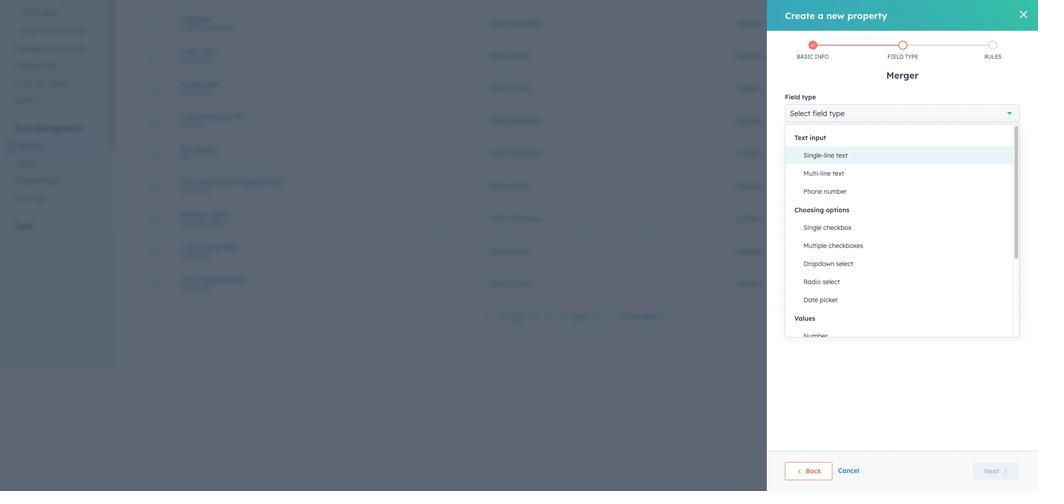 Task type: describe. For each thing, give the bounding box(es) containing it.
activity inside the last activity date date picker
[[197, 243, 221, 251]]

10
[[620, 312, 628, 321]]

last for last contacted date
[[182, 276, 195, 284]]

create date button
[[182, 80, 467, 88]]

hubspot for create date
[[736, 84, 763, 92]]

category
[[182, 15, 211, 23]]

last activity date date picker
[[182, 243, 237, 258]]

category multiple checkboxes
[[182, 15, 233, 31]]

hubspot for file upload
[[736, 149, 763, 158]]

checkboxes
[[203, 24, 233, 31]]

upload
[[195, 145, 217, 154]]

marketplace downloads link
[[9, 40, 95, 57]]

page
[[642, 312, 658, 321]]

hubspot for created by user id
[[736, 117, 763, 125]]

pagination navigation
[[479, 311, 607, 323]]

information for category
[[508, 19, 543, 27]]

date inside the last contacted date date picker
[[182, 284, 194, 291]]

picker inside close date date picker
[[195, 56, 211, 63]]

picker inside first agent email response date date picker
[[195, 187, 211, 193]]

select
[[210, 219, 224, 226]]

ticket activity for last contacted date
[[488, 280, 530, 288]]

2 button
[[528, 311, 538, 323]]

ticket activity for first agent email response date
[[488, 182, 530, 190]]

date inside close date date picker
[[182, 56, 194, 63]]

first agent email response date button
[[182, 178, 467, 186]]

downloads
[[53, 45, 86, 53]]

email
[[218, 178, 236, 186]]

audit logs link
[[9, 189, 95, 207]]

2 file from the top
[[182, 154, 190, 161]]

audit logs
[[14, 194, 46, 202]]

activity for last activity date
[[508, 247, 530, 255]]

date inside 'create date date picker'
[[182, 89, 194, 96]]

1 file from the top
[[182, 145, 193, 154]]

date inside first agent email response date date picker
[[182, 187, 194, 193]]

hubspot for last contacted date
[[736, 280, 763, 288]]

10 per page button
[[614, 307, 670, 326]]

ticket for create date
[[488, 84, 506, 92]]

create
[[182, 80, 203, 88]]

4 button
[[559, 311, 569, 323]]

code
[[41, 62, 57, 70]]

create date date picker
[[182, 80, 219, 96]]

ticket activity for close date
[[488, 52, 530, 60]]

close
[[182, 48, 198, 56]]

hubspot team button
[[182, 210, 467, 219]]

marketplace downloads
[[14, 45, 86, 53]]

contacted
[[197, 276, 229, 284]]

number
[[182, 121, 202, 128]]

close date button
[[182, 48, 467, 56]]

next button
[[569, 311, 607, 323]]

data management
[[14, 124, 82, 133]]

0 for close date
[[995, 52, 999, 60]]

information for created by user id
[[508, 117, 543, 125]]

date inside the last activity date date picker
[[182, 252, 194, 258]]

category button
[[182, 15, 467, 23]]

date inside close date date picker
[[200, 48, 215, 56]]

security link
[[9, 92, 95, 109]]

import & export
[[14, 177, 64, 185]]

ticket for last activity date
[[488, 247, 506, 255]]

private
[[20, 9, 41, 17]]

logs
[[32, 194, 46, 202]]

service
[[38, 26, 60, 34]]

by
[[209, 113, 216, 121]]

prev button
[[479, 311, 513, 323]]

properties link
[[9, 138, 95, 155]]

team
[[211, 210, 227, 219]]

information for hubspot team
[[508, 215, 543, 223]]

hubspot for first agent email response date
[[736, 182, 763, 190]]

2
[[531, 313, 535, 321]]

data
[[14, 124, 32, 133]]

per
[[630, 312, 640, 321]]

last for last activity date
[[182, 243, 195, 251]]

privacy
[[14, 79, 36, 87]]

tools
[[14, 222, 33, 231]]

& for consent
[[38, 79, 43, 87]]

3 button
[[544, 311, 553, 323]]

hubspot inside the hubspot team dropdown select
[[182, 210, 209, 219]]

ticket activity for create date
[[488, 84, 530, 92]]

file upload button
[[182, 145, 467, 154]]

created by user id number
[[182, 113, 242, 128]]

security
[[14, 96, 39, 104]]

export
[[44, 177, 64, 185]]

email
[[20, 26, 36, 34]]

consent
[[44, 79, 69, 87]]

ticket for category
[[488, 19, 506, 27]]

& for export
[[37, 177, 42, 185]]

0 for created by user id
[[995, 117, 999, 125]]



Task type: vqa. For each thing, say whether or not it's contained in the screenshot.


Task type: locate. For each thing, give the bounding box(es) containing it.
last activity date button
[[182, 243, 467, 251]]

provider
[[62, 26, 87, 34]]

&
[[38, 79, 43, 87], [37, 177, 42, 185]]

ticket for file upload
[[488, 149, 506, 158]]

picker down 'create'
[[195, 89, 211, 96]]

hubspot team dropdown select
[[182, 210, 227, 226]]

hubspot for hubspot team
[[736, 215, 763, 223]]

close date date picker
[[182, 48, 215, 63]]

ticket activity
[[488, 52, 530, 60], [488, 84, 530, 92], [488, 182, 530, 190], [488, 247, 530, 255], [488, 280, 530, 288]]

import
[[14, 177, 36, 185]]

picker down contacted
[[195, 284, 211, 291]]

3 ticket activity from the top
[[488, 182, 530, 190]]

activity for last contacted date
[[508, 280, 530, 288]]

ticket for created by user id
[[488, 117, 506, 125]]

file upload file
[[182, 145, 217, 161]]

picker
[[195, 56, 211, 63], [195, 89, 211, 96], [195, 187, 211, 193], [195, 252, 211, 258], [195, 284, 211, 291]]

3 date from the top
[[182, 187, 194, 193]]

first
[[182, 178, 196, 186]]

id
[[234, 113, 242, 121]]

activity for close date
[[508, 52, 530, 60]]

4 ticket activity from the top
[[488, 247, 530, 255]]

date
[[182, 56, 194, 63], [182, 89, 194, 96], [182, 187, 194, 193], [182, 252, 194, 258], [182, 284, 194, 291]]

email service provider link
[[9, 21, 95, 38]]

0 for category
[[995, 19, 999, 27]]

agent
[[198, 178, 216, 186]]

last left contacted
[[182, 276, 195, 284]]

date down the last activity date date picker
[[182, 284, 194, 291]]

1 information from the top
[[508, 19, 543, 27]]

last inside the last contacted date date picker
[[182, 276, 195, 284]]

private apps
[[20, 9, 58, 17]]

picker down 'agent'
[[195, 187, 211, 193]]

privacy & consent
[[14, 79, 69, 87]]

email service provider
[[20, 26, 87, 34]]

1 0 from the top
[[995, 19, 999, 27]]

activity
[[508, 52, 530, 60], [508, 84, 530, 92], [508, 182, 530, 190], [197, 243, 221, 251], [508, 247, 530, 255], [508, 280, 530, 288]]

tracking code
[[14, 62, 57, 70]]

objects
[[14, 160, 37, 168]]

10 per page
[[620, 312, 658, 321]]

date inside the last contacted date date picker
[[231, 276, 245, 284]]

0 for file upload
[[995, 149, 999, 158]]

tab panel
[[132, 0, 1017, 333]]

ticket for first agent email response date
[[488, 182, 506, 190]]

prev
[[496, 313, 510, 321]]

ticket information for hubspot team
[[488, 215, 543, 223]]

last
[[182, 243, 195, 251], [182, 276, 195, 284]]

picker down close
[[195, 56, 211, 63]]

2 last from the top
[[182, 276, 195, 284]]

5 ticket from the top
[[488, 149, 506, 158]]

tracking
[[14, 62, 40, 70]]

response
[[238, 178, 266, 186]]

activity for first agent email response date
[[508, 182, 530, 190]]

hubspot for last activity date
[[736, 247, 763, 255]]

date down select
[[223, 243, 237, 251]]

date inside first agent email response date date picker
[[268, 178, 282, 186]]

privacy & consent link
[[9, 75, 95, 92]]

5 ticket activity from the top
[[488, 280, 530, 288]]

hubspot for category
[[736, 19, 763, 27]]

next
[[573, 313, 588, 321]]

information for file upload
[[508, 149, 543, 158]]

date inside the last activity date date picker
[[223, 243, 237, 251]]

picker inside 'create date date picker'
[[195, 89, 211, 96]]

& left 'export'
[[37, 177, 42, 185]]

ticket for hubspot team
[[488, 215, 506, 223]]

ticket information for category
[[488, 19, 543, 27]]

hubspot for close date
[[736, 52, 763, 60]]

first agent email response date date picker
[[182, 178, 282, 193]]

4 0 from the top
[[995, 149, 999, 158]]

last inside the last activity date date picker
[[182, 243, 195, 251]]

1 last from the top
[[182, 243, 195, 251]]

file up first
[[182, 154, 190, 161]]

2 ticket from the top
[[488, 52, 506, 60]]

1 ticket from the top
[[488, 19, 506, 27]]

date right response
[[268, 178, 282, 186]]

last down "dropdown"
[[182, 243, 195, 251]]

information
[[508, 19, 543, 27], [508, 117, 543, 125], [508, 149, 543, 158], [508, 215, 543, 223]]

properties
[[14, 142, 45, 151]]

& inside data management element
[[37, 177, 42, 185]]

file left upload
[[182, 145, 193, 154]]

objects button
[[9, 155, 95, 172]]

user
[[218, 113, 232, 121]]

7 ticket from the top
[[488, 215, 506, 223]]

last contacted date date picker
[[182, 276, 245, 291]]

2 ticket information from the top
[[488, 117, 543, 125]]

data management element
[[9, 124, 95, 207]]

ticket for last contacted date
[[488, 280, 506, 288]]

ticket for close date
[[488, 52, 506, 60]]

ticket
[[488, 19, 506, 27], [488, 52, 506, 60], [488, 84, 506, 92], [488, 117, 506, 125], [488, 149, 506, 158], [488, 182, 506, 190], [488, 215, 506, 223], [488, 247, 506, 255], [488, 280, 506, 288]]

0 vertical spatial last
[[182, 243, 195, 251]]

1 vertical spatial last
[[182, 276, 195, 284]]

tab panel containing category
[[132, 0, 1017, 333]]

activity for create date
[[508, 84, 530, 92]]

date inside 'create date date picker'
[[204, 80, 219, 88]]

4
[[562, 313, 566, 321]]

last contacted date button
[[182, 276, 467, 284]]

date
[[200, 48, 215, 56], [204, 80, 219, 88], [268, 178, 282, 186], [223, 243, 237, 251], [231, 276, 245, 284]]

marketplace
[[14, 45, 51, 53]]

tracking code link
[[9, 57, 95, 75]]

& right privacy
[[38, 79, 43, 87]]

private apps link
[[9, 4, 95, 21]]

5 picker from the top
[[195, 284, 211, 291]]

4 date from the top
[[182, 252, 194, 258]]

date right contacted
[[231, 276, 245, 284]]

dropdown
[[182, 219, 208, 226]]

9 ticket from the top
[[488, 280, 506, 288]]

3 information from the top
[[508, 149, 543, 158]]

multiple
[[182, 24, 202, 31]]

1
[[516, 313, 520, 321]]

date down "dropdown"
[[182, 252, 194, 258]]

3 picker from the top
[[195, 187, 211, 193]]

import & export link
[[9, 172, 95, 189]]

audit
[[14, 194, 30, 202]]

1 vertical spatial file
[[182, 154, 190, 161]]

date down 'create'
[[182, 89, 194, 96]]

management
[[34, 124, 82, 133]]

4 ticket from the top
[[488, 117, 506, 125]]

date down first
[[182, 187, 194, 193]]

2 0 from the top
[[995, 52, 999, 60]]

date right close
[[200, 48, 215, 56]]

2 date from the top
[[182, 89, 194, 96]]

4 ticket information from the top
[[488, 215, 543, 223]]

ticket information
[[488, 19, 543, 27], [488, 117, 543, 125], [488, 149, 543, 158], [488, 215, 543, 223]]

file
[[182, 145, 193, 154], [182, 154, 190, 161]]

4 picker from the top
[[195, 252, 211, 258]]

ticket activity for last activity date
[[488, 247, 530, 255]]

created by user id button
[[182, 113, 467, 121]]

picker inside the last contacted date date picker
[[195, 284, 211, 291]]

2 information from the top
[[508, 117, 543, 125]]

ticket information for file upload
[[488, 149, 543, 158]]

3 ticket from the top
[[488, 84, 506, 92]]

date right 'create'
[[204, 80, 219, 88]]

1 button
[[513, 311, 523, 323]]

1 ticket information from the top
[[488, 19, 543, 27]]

0 vertical spatial file
[[182, 145, 193, 154]]

1 date from the top
[[182, 56, 194, 63]]

2 ticket activity from the top
[[488, 84, 530, 92]]

apps
[[43, 9, 58, 17]]

0 vertical spatial &
[[38, 79, 43, 87]]

3 0 from the top
[[995, 117, 999, 125]]

8 ticket from the top
[[488, 247, 506, 255]]

hubspot
[[736, 19, 763, 27], [736, 52, 763, 60], [736, 84, 763, 92], [736, 117, 763, 125], [736, 149, 763, 158], [736, 182, 763, 190], [182, 210, 209, 219], [736, 215, 763, 223], [736, 247, 763, 255], [736, 280, 763, 288]]

date down close
[[182, 56, 194, 63]]

3 ticket information from the top
[[488, 149, 543, 158]]

created
[[182, 113, 207, 121]]

picker up contacted
[[195, 252, 211, 258]]

6 ticket from the top
[[488, 182, 506, 190]]

picker inside the last activity date date picker
[[195, 252, 211, 258]]

2 picker from the top
[[195, 89, 211, 96]]

0
[[995, 19, 999, 27], [995, 52, 999, 60], [995, 117, 999, 125], [995, 149, 999, 158]]

ticket information for created by user id
[[488, 117, 543, 125]]

1 picker from the top
[[195, 56, 211, 63]]

3
[[547, 313, 550, 321]]

4 information from the top
[[508, 215, 543, 223]]

1 vertical spatial &
[[37, 177, 42, 185]]

5 date from the top
[[182, 284, 194, 291]]

1 ticket activity from the top
[[488, 52, 530, 60]]



